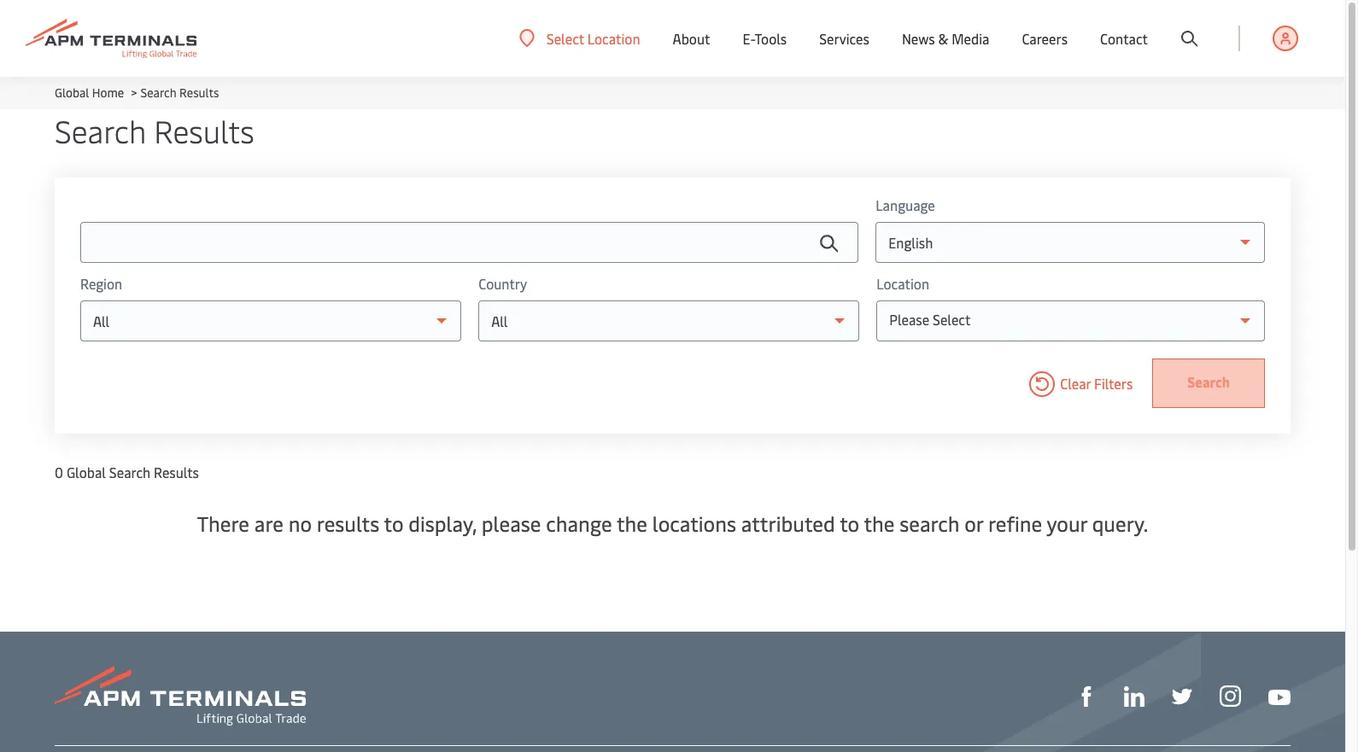 Task type: describe. For each thing, give the bounding box(es) containing it.
or
[[965, 510, 984, 538]]

1 to from the left
[[384, 510, 404, 538]]

tools
[[755, 29, 787, 48]]

display,
[[409, 510, 477, 538]]

instagram link
[[1220, 685, 1242, 708]]

select location button
[[519, 29, 641, 47]]

&
[[939, 29, 949, 48]]

>
[[131, 85, 137, 101]]

you tube link
[[1269, 686, 1291, 707]]

twitter image
[[1172, 687, 1193, 708]]

about
[[673, 29, 711, 48]]

there
[[197, 510, 249, 538]]

1 the from the left
[[617, 510, 648, 538]]

search
[[900, 510, 960, 538]]

1 horizontal spatial location
[[877, 274, 930, 293]]

clear filters button
[[1025, 359, 1133, 408]]

0
[[55, 463, 63, 482]]

global home > search results
[[55, 85, 219, 101]]

attributed
[[742, 510, 836, 538]]

Page number field
[[1212, 571, 1239, 598]]

results
[[317, 510, 380, 538]]

results inside 0  global search results there are no results to display, please change the locations attributed to the search or refine your query.
[[154, 463, 199, 482]]

0 horizontal spatial select
[[547, 29, 584, 47]]

linkedin image
[[1125, 687, 1145, 708]]

query.
[[1093, 510, 1149, 538]]

locations
[[653, 510, 737, 538]]

please
[[890, 310, 930, 329]]

apmt footer logo image
[[55, 667, 306, 726]]

please
[[482, 510, 541, 538]]

media
[[952, 29, 990, 48]]

global inside 0  global search results there are no results to display, please change the locations attributed to the search or refine your query.
[[67, 463, 106, 482]]

clear filters
[[1061, 374, 1133, 393]]

e-
[[743, 29, 755, 48]]

linkedin__x28_alt_x29__3_ link
[[1125, 685, 1145, 708]]

about button
[[673, 0, 711, 77]]

1 vertical spatial results
[[154, 109, 254, 151]]

select location
[[547, 29, 641, 47]]



Task type: locate. For each thing, give the bounding box(es) containing it.
to right results at the bottom left
[[384, 510, 404, 538]]

1 horizontal spatial the
[[864, 510, 895, 538]]

0 vertical spatial select
[[547, 29, 584, 47]]

results
[[180, 85, 219, 101], [154, 109, 254, 151], [154, 463, 199, 482]]

careers
[[1022, 29, 1068, 48]]

search
[[141, 85, 177, 101], [55, 109, 146, 151], [1188, 373, 1231, 391], [109, 463, 151, 482]]

global home link
[[55, 85, 124, 101]]

2 vertical spatial results
[[154, 463, 199, 482]]

global left home
[[55, 85, 89, 101]]

news
[[902, 29, 935, 48]]

0  global search results there are no results to display, please change the locations attributed to the search or refine your query.
[[55, 463, 1149, 538]]

contact
[[1101, 29, 1149, 48]]

1 horizontal spatial select
[[933, 310, 971, 329]]

country
[[479, 274, 527, 293]]

the
[[617, 510, 648, 538], [864, 510, 895, 538]]

global right 0
[[67, 463, 106, 482]]

e-tools button
[[743, 0, 787, 77]]

youtube image
[[1269, 690, 1291, 706]]

search button
[[1153, 359, 1266, 408]]

please select
[[890, 310, 971, 329]]

0 vertical spatial global
[[55, 85, 89, 101]]

1 vertical spatial location
[[877, 274, 930, 293]]

to right the attributed
[[840, 510, 860, 538]]

instagram image
[[1220, 687, 1242, 708]]

language
[[876, 196, 936, 214]]

news & media
[[902, 29, 990, 48]]

search inside 0  global search results there are no results to display, please change the locations attributed to the search or refine your query.
[[109, 463, 151, 482]]

0 vertical spatial results
[[180, 85, 219, 101]]

the left search
[[864, 510, 895, 538]]

to
[[384, 510, 404, 538], [840, 510, 860, 538]]

shape link
[[1077, 685, 1097, 708]]

1 vertical spatial global
[[67, 463, 106, 482]]

e-tools
[[743, 29, 787, 48]]

1 horizontal spatial to
[[840, 510, 860, 538]]

are
[[254, 510, 284, 538]]

facebook image
[[1077, 687, 1097, 708]]

select
[[547, 29, 584, 47], [933, 310, 971, 329]]

0 horizontal spatial to
[[384, 510, 404, 538]]

location left about popup button
[[588, 29, 641, 47]]

clear
[[1061, 374, 1091, 393]]

no
[[289, 510, 312, 538]]

careers button
[[1022, 0, 1068, 77]]

search results
[[55, 109, 254, 151]]

0 horizontal spatial location
[[588, 29, 641, 47]]

results down global home > search results
[[154, 109, 254, 151]]

services
[[820, 29, 870, 48]]

change
[[546, 510, 612, 538]]

refine
[[989, 510, 1043, 538]]

fill 44 link
[[1172, 685, 1193, 708]]

0 horizontal spatial the
[[617, 510, 648, 538]]

location
[[588, 29, 641, 47], [877, 274, 930, 293]]

news & media button
[[902, 0, 990, 77]]

2 the from the left
[[864, 510, 895, 538]]

home
[[92, 85, 124, 101]]

Search query input text field
[[80, 222, 859, 263]]

services button
[[820, 0, 870, 77]]

global
[[55, 85, 89, 101], [67, 463, 106, 482]]

filters
[[1095, 374, 1133, 393]]

2 to from the left
[[840, 510, 860, 538]]

region
[[80, 274, 122, 293]]

0 vertical spatial location
[[588, 29, 641, 47]]

results up search results
[[180, 85, 219, 101]]

location up please
[[877, 274, 930, 293]]

1 vertical spatial select
[[933, 310, 971, 329]]

contact button
[[1101, 0, 1149, 77]]

the right change
[[617, 510, 648, 538]]

your
[[1047, 510, 1088, 538]]

search inside "button"
[[1188, 373, 1231, 391]]

results up "there" at the bottom left of the page
[[154, 463, 199, 482]]



Task type: vqa. For each thing, say whether or not it's contained in the screenshot.
top pm
no



